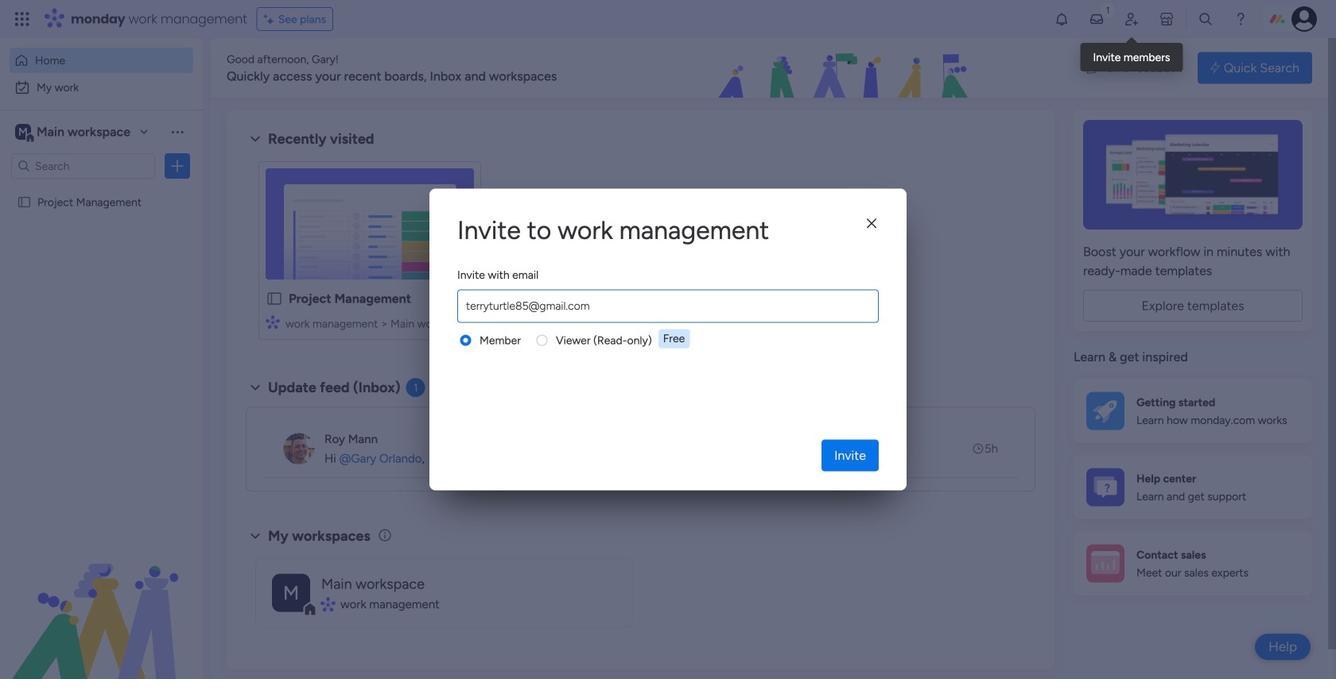 Task type: describe. For each thing, give the bounding box(es) containing it.
getting started element
[[1074, 380, 1312, 443]]

see plans image
[[264, 10, 278, 28]]

select product image
[[14, 11, 30, 27]]

help center element
[[1074, 456, 1312, 520]]

1 vertical spatial option
[[10, 75, 193, 100]]

component image
[[266, 315, 280, 330]]

1 vertical spatial lottie animation element
[[0, 519, 203, 680]]

contact sales element
[[1074, 532, 1312, 596]]

templates image image
[[1088, 120, 1298, 230]]

workspace selection element
[[15, 122, 133, 143]]

add to favorites image
[[450, 291, 466, 307]]

v2 bolt switch image
[[1211, 59, 1220, 77]]

close my workspaces image
[[246, 527, 265, 546]]

monday marketplace image
[[1159, 11, 1175, 27]]

1 horizontal spatial public board image
[[266, 290, 283, 308]]

1 horizontal spatial lottie animation image
[[624, 38, 1071, 99]]

0 vertical spatial public board image
[[17, 195, 32, 210]]

invite members image
[[1124, 11, 1140, 27]]

component image
[[321, 598, 335, 612]]

gary orlando image
[[1292, 6, 1317, 32]]

0 horizontal spatial workspace image
[[15, 123, 31, 141]]

0 vertical spatial option
[[10, 48, 193, 73]]



Task type: locate. For each thing, give the bounding box(es) containing it.
1 image
[[1101, 1, 1115, 19]]

1 vertical spatial lottie animation image
[[0, 519, 203, 680]]

1 element
[[406, 379, 425, 398]]

v2 user feedback image
[[1087, 59, 1098, 77]]

notifications image
[[1054, 11, 1070, 27]]

workspace image
[[15, 123, 31, 141], [272, 575, 310, 613]]

1 horizontal spatial workspace image
[[272, 575, 310, 613]]

help image
[[1233, 11, 1249, 27]]

lottie animation element
[[624, 38, 1071, 99], [0, 519, 203, 680]]

close image
[[867, 218, 876, 230]]

close recently visited image
[[246, 130, 265, 149]]

close update feed (inbox) image
[[246, 379, 265, 398]]

search everything image
[[1198, 11, 1214, 27]]

1 vertical spatial public board image
[[266, 290, 283, 308]]

roy mann image
[[283, 433, 315, 465]]

0 horizontal spatial lottie animation image
[[0, 519, 203, 680]]

lottie animation image
[[624, 38, 1071, 99], [0, 519, 203, 680]]

0 vertical spatial lottie animation element
[[624, 38, 1071, 99]]

list box
[[0, 186, 203, 431]]

public board image
[[17, 195, 32, 210], [266, 290, 283, 308]]

1 vertical spatial workspace image
[[272, 575, 310, 613]]

0 horizontal spatial public board image
[[17, 195, 32, 210]]

0 vertical spatial workspace image
[[15, 123, 31, 141]]

2 vertical spatial option
[[0, 188, 203, 191]]

update feed image
[[1089, 11, 1105, 27]]

0 vertical spatial lottie animation image
[[624, 38, 1071, 99]]

option
[[10, 48, 193, 73], [10, 75, 193, 100], [0, 188, 203, 191]]

0 horizontal spatial lottie animation element
[[0, 519, 203, 680]]

Enter one or more email addresses text field
[[461, 291, 875, 323]]

1 horizontal spatial lottie animation element
[[624, 38, 1071, 99]]

Search in workspace field
[[33, 157, 133, 175]]



Task type: vqa. For each thing, say whether or not it's contained in the screenshot.
top lottie animation Element
yes



